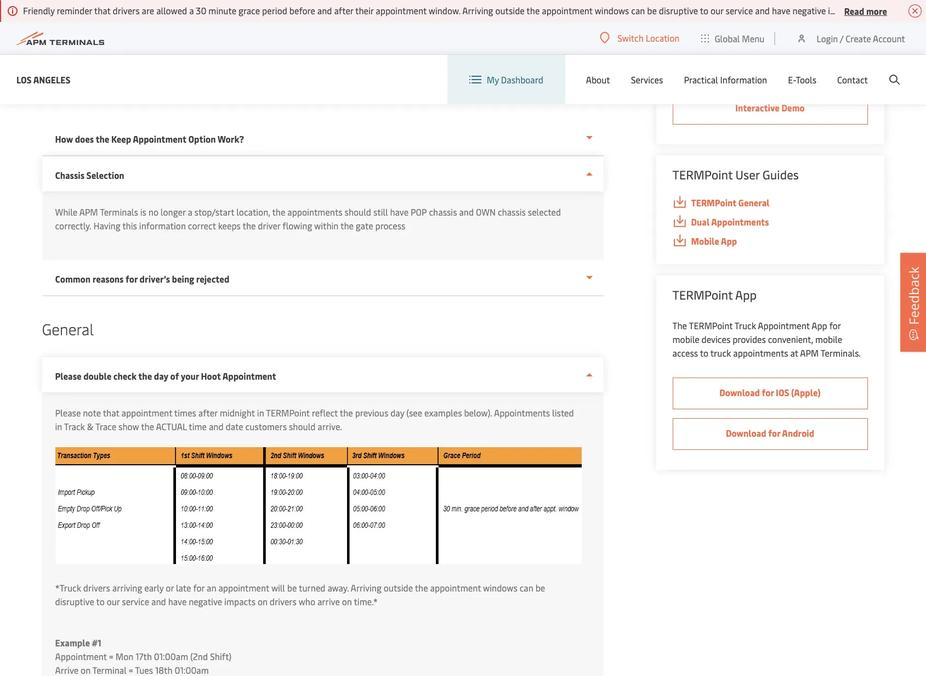 Task type: locate. For each thing, give the bounding box(es) containing it.
appointments down termpoint general
[[712, 216, 770, 228]]

global menu button
[[691, 22, 776, 55]]

the
[[527, 4, 540, 16], [96, 133, 109, 145], [272, 206, 286, 218], [243, 220, 256, 232], [341, 220, 354, 232], [138, 370, 152, 382], [340, 407, 353, 419], [141, 420, 154, 432], [415, 582, 428, 594]]

allowed
[[157, 4, 187, 16]]

appointment
[[376, 4, 427, 16], [542, 4, 593, 16], [122, 407, 172, 419], [219, 582, 270, 594], [431, 582, 482, 594]]

1 mobile from the left
[[673, 333, 700, 345]]

close alert image
[[909, 4, 923, 18]]

should
[[345, 206, 372, 218], [289, 420, 316, 432]]

in left track
[[55, 420, 62, 432]]

1 vertical spatial that
[[103, 407, 119, 419]]

1 horizontal spatial should
[[345, 206, 372, 218]]

devices
[[702, 333, 731, 345]]

0 horizontal spatial chassis
[[429, 206, 457, 218]]

that for reminder
[[94, 4, 111, 16]]

termpoint up termpoint general
[[673, 166, 733, 183]]

should down reflect
[[289, 420, 316, 432]]

selected
[[528, 206, 562, 218]]

1 horizontal spatial windows
[[595, 4, 630, 16]]

appointment right keep
[[133, 133, 187, 145]]

please note that appointment times after midnight in termpoint reflect the previous day (see examples below). appointments listed in track & trace show the actual time and date customers should arrive.
[[55, 407, 574, 432]]

drivers down will
[[270, 595, 297, 608]]

dual appointments link
[[673, 215, 869, 229]]

having
[[94, 220, 121, 232]]

angeles
[[33, 73, 71, 85]]

0 vertical spatial download
[[720, 386, 761, 398]]

apm inside while apm terminals is no longer a stop/start location, the appointments should still have pop chassis and own chassis selected correctly. having this information correct keeps the driver flowing within the gate process
[[79, 206, 98, 218]]

how
[[55, 133, 73, 145]]

interactive demo link
[[673, 93, 869, 125]]

period
[[262, 4, 288, 16]]

negative up login at the right top
[[793, 4, 827, 16]]

appointment down example
[[55, 650, 107, 662]]

0 vertical spatial appointments
[[288, 206, 343, 218]]

1 horizontal spatial on
[[342, 595, 352, 608]]

appointments inside the termpoint truck appointment app for mobile devices provides convenient, mobile access to truck appointments at apm terminals.
[[734, 347, 789, 359]]

0 horizontal spatial disruptive
[[55, 595, 94, 608]]

1 please from the top
[[55, 370, 82, 382]]

0 horizontal spatial on
[[258, 595, 268, 608]]

a right longer
[[188, 206, 192, 218]]

longer
[[161, 206, 186, 218]]

information
[[721, 74, 768, 86]]

termpoint up the 'dual'
[[692, 196, 737, 209]]

correctly.
[[55, 220, 91, 232]]

1 horizontal spatial have
[[390, 206, 409, 218]]

termpoint up devices
[[690, 319, 733, 331]]

appointment inside dropdown button
[[223, 370, 276, 382]]

account
[[874, 32, 906, 44]]

that inside please note that appointment times after midnight in termpoint reflect the previous day (see examples below). appointments listed in track & trace show the actual time and date customers should arrive.
[[103, 407, 119, 419]]

examples
[[425, 407, 462, 419]]

chassis selection button
[[42, 156, 604, 192]]

please up track
[[55, 407, 81, 419]]

2 please from the top
[[55, 407, 81, 419]]

0 vertical spatial appointments
[[712, 216, 770, 228]]

0 vertical spatial day
[[154, 370, 168, 382]]

should inside while apm terminals is no longer a stop/start location, the appointments should still have pop chassis and own chassis selected correctly. having this information correct keeps the driver flowing within the gate process
[[345, 206, 372, 218]]

1 horizontal spatial mobile
[[816, 333, 843, 345]]

0 vertical spatial should
[[345, 206, 372, 218]]

appointments left listed
[[495, 407, 551, 419]]

to left truck
[[701, 347, 709, 359]]

feedback
[[906, 267, 924, 325]]

can
[[632, 4, 646, 16], [520, 582, 534, 594]]

1 vertical spatial our
[[107, 595, 120, 608]]

2 vertical spatial have
[[168, 595, 187, 608]]

1 horizontal spatial negative
[[793, 4, 827, 16]]

note
[[83, 407, 101, 419]]

selection
[[87, 169, 124, 181]]

to up global menu 'button'
[[701, 4, 709, 16]]

window.
[[429, 4, 461, 16]]

chassis right pop
[[429, 206, 457, 218]]

0 vertical spatial a
[[189, 4, 194, 16]]

e-
[[789, 74, 797, 86]]

to up #1
[[96, 595, 105, 608]]

app up convenient,
[[812, 319, 828, 331]]

0 horizontal spatial general
[[42, 318, 94, 339]]

termpoint up customers
[[266, 407, 310, 419]]

app up truck
[[736, 286, 757, 303]]

our up global
[[711, 4, 724, 16]]

interactive demo
[[736, 102, 806, 114]]

disruptive
[[660, 4, 699, 16], [55, 595, 94, 608]]

negative inside *truck drivers arriving early or late for an appointment will be turned away. arriving outside the appointment windows can be disruptive to our service and have negative impacts on drivers who arrive on time.*
[[189, 595, 222, 608]]

on for negative
[[862, 4, 872, 16]]

0 horizontal spatial arriving
[[351, 582, 382, 594]]

and inside please note that appointment times after midnight in termpoint reflect the previous day (see examples below). appointments listed in track & trace show the actual time and date customers should arrive.
[[209, 420, 224, 432]]

service up 'global menu'
[[726, 4, 754, 16]]

appointment inside example #1 appointment = mon 17th 01:00am (2nd shift)
[[55, 650, 107, 662]]

terminals.
[[822, 347, 862, 359]]

appointments up within on the top left
[[288, 206, 343, 218]]

location,
[[237, 206, 270, 218]]

drivers
[[113, 4, 140, 16], [874, 4, 901, 16], [83, 582, 110, 594], [270, 595, 297, 608]]

0 horizontal spatial mobile
[[673, 333, 700, 345]]

0 vertical spatial app
[[722, 235, 738, 247]]

example
[[55, 637, 90, 649]]

1 horizontal spatial disruptive
[[660, 4, 699, 16]]

app for termpoint app
[[736, 286, 757, 303]]

day left (see
[[391, 407, 405, 419]]

e-tools button
[[789, 55, 817, 104]]

0 horizontal spatial day
[[154, 370, 168, 382]]

1 vertical spatial windows
[[484, 582, 518, 594]]

termpoint general link
[[673, 196, 869, 210]]

0 horizontal spatial in
[[55, 420, 62, 432]]

1 vertical spatial arriving
[[351, 582, 382, 594]]

0 vertical spatial in
[[257, 407, 264, 419]]

for left driver's
[[126, 273, 138, 285]]

no
[[149, 206, 159, 218]]

0 vertical spatial after
[[334, 4, 354, 16]]

turned
[[299, 582, 326, 594]]

day
[[154, 370, 168, 382], [391, 407, 405, 419]]

for up the terminals.
[[830, 319, 842, 331]]

1 horizontal spatial outside
[[496, 4, 525, 16]]

1 horizontal spatial day
[[391, 407, 405, 419]]

the inside *truck drivers arriving early or late for an appointment will be turned away. arriving outside the appointment windows can be disruptive to our service and have negative impacts on drivers who arrive on time.*
[[415, 582, 428, 594]]

for left an
[[193, 582, 205, 594]]

download for download for android
[[727, 427, 767, 439]]

terminals
[[100, 206, 138, 218]]

1 horizontal spatial apm
[[801, 347, 820, 359]]

day left of
[[154, 370, 168, 382]]

for inside the termpoint truck appointment app for mobile devices provides convenient, mobile access to truck appointments at apm terminals.
[[830, 319, 842, 331]]

1 horizontal spatial our
[[711, 4, 724, 16]]

0 horizontal spatial windows
[[484, 582, 518, 594]]

be
[[648, 4, 657, 16], [287, 582, 297, 594], [536, 582, 546, 594]]

and left own
[[460, 206, 474, 218]]

that up trace
[[103, 407, 119, 419]]

windows
[[595, 4, 630, 16], [484, 582, 518, 594]]

0 horizontal spatial appointments
[[288, 206, 343, 218]]

appointment up convenient,
[[759, 319, 811, 331]]

appointments inside while apm terminals is no longer a stop/start location, the appointments should still have pop chassis and own chassis selected correctly. having this information correct keeps the driver flowing within the gate process
[[288, 206, 343, 218]]

0 horizontal spatial who
[[299, 595, 316, 608]]

who
[[903, 4, 920, 16], [299, 595, 316, 608]]

1 vertical spatial after
[[199, 407, 218, 419]]

how does the keep appointment option work? button
[[42, 120, 604, 156]]

1 horizontal spatial impacts
[[829, 4, 860, 16]]

app inside the termpoint truck appointment app for mobile devices provides convenient, mobile access to truck appointments at apm terminals.
[[812, 319, 828, 331]]

2 vertical spatial app
[[812, 319, 828, 331]]

service down arriving
[[122, 595, 149, 608]]

0 vertical spatial have
[[773, 4, 791, 16]]

actual
[[156, 420, 187, 432]]

1 vertical spatial app
[[736, 286, 757, 303]]

1 horizontal spatial general
[[739, 196, 770, 209]]

after inside please note that appointment times after midnight in termpoint reflect the previous day (see examples below). appointments listed in track & trace show the actual time and date customers should arrive.
[[199, 407, 218, 419]]

grace
[[239, 4, 260, 16]]

1 vertical spatial please
[[55, 407, 81, 419]]

please for please note that appointment times after midnight in termpoint reflect the previous day (see examples below). appointments listed in track & trace show the actual time and date customers should arrive.
[[55, 407, 81, 419]]

disruptive down *truck
[[55, 595, 94, 608]]

hoot
[[201, 370, 221, 382]]

download inside download for ios (apple) link
[[720, 386, 761, 398]]

appointment windows image
[[55, 447, 582, 564]]

1 vertical spatial have
[[390, 206, 409, 218]]

a inside while apm terminals is no longer a stop/start location, the appointments should still have pop chassis and own chassis selected correctly. having this information correct keeps the driver flowing within the gate process
[[188, 206, 192, 218]]

friendly reminder that drivers are allowed a 30 minute grace period before and after their appointment window. arriving outside the appointment windows can be disruptive to our service and have negative impacts on drivers who ar
[[23, 4, 927, 16]]

1 vertical spatial should
[[289, 420, 316, 432]]

arriving right the window.
[[463, 4, 494, 16]]

customers
[[246, 420, 287, 432]]

have inside while apm terminals is no longer a stop/start location, the appointments should still have pop chassis and own chassis selected correctly. having this information correct keeps the driver flowing within the gate process
[[390, 206, 409, 218]]

2 horizontal spatial on
[[862, 4, 872, 16]]

trace
[[95, 420, 116, 432]]

truck
[[711, 347, 732, 359]]

appointment inside please note that appointment times after midnight in termpoint reflect the previous day (see examples below). appointments listed in track & trace show the actual time and date customers should arrive.
[[122, 407, 172, 419]]

1 vertical spatial service
[[122, 595, 149, 608]]

rejected
[[196, 273, 230, 285]]

for inside dropdown button
[[126, 273, 138, 285]]

double
[[84, 370, 112, 382]]

0 vertical spatial outside
[[496, 4, 525, 16]]

who left ar
[[903, 4, 920, 16]]

after up time at the left bottom
[[199, 407, 218, 419]]

1 vertical spatial apm
[[801, 347, 820, 359]]

0 horizontal spatial negative
[[189, 595, 222, 608]]

1 vertical spatial appointments
[[734, 347, 789, 359]]

interactive
[[736, 102, 780, 114]]

1 horizontal spatial appointments
[[734, 347, 789, 359]]

global menu
[[715, 32, 765, 44]]

my dashboard button
[[470, 55, 544, 104]]

menu
[[743, 32, 765, 44]]

appointment right the "hoot"
[[223, 370, 276, 382]]

after left 'their'
[[334, 4, 354, 16]]

does
[[75, 133, 94, 145]]

arriving up time.*
[[351, 582, 382, 594]]

1 horizontal spatial chassis
[[498, 206, 526, 218]]

0 horizontal spatial can
[[520, 582, 534, 594]]

own
[[476, 206, 496, 218]]

that for note
[[103, 407, 119, 419]]

0 vertical spatial that
[[94, 4, 111, 16]]

1 vertical spatial negative
[[189, 595, 222, 608]]

while
[[55, 206, 78, 218]]

1 vertical spatial download
[[727, 427, 767, 439]]

are
[[142, 4, 154, 16]]

0 horizontal spatial outside
[[384, 582, 413, 594]]

1 vertical spatial outside
[[384, 582, 413, 594]]

download left ios
[[720, 386, 761, 398]]

please left double
[[55, 370, 82, 382]]

download down download for ios (apple) link
[[727, 427, 767, 439]]

mobile up access
[[673, 333, 700, 345]]

0 horizontal spatial service
[[122, 595, 149, 608]]

a for longer
[[188, 206, 192, 218]]

please for please double check the day of your hoot appointment
[[55, 370, 82, 382]]

negative down an
[[189, 595, 222, 608]]

for left ios
[[763, 386, 775, 398]]

chassis
[[55, 169, 85, 181]]

and down early
[[151, 595, 166, 608]]

login
[[817, 32, 839, 44]]

app down dual appointments
[[722, 235, 738, 247]]

information
[[139, 220, 186, 232]]

app for mobile app
[[722, 235, 738, 247]]

should up the gate
[[345, 206, 372, 218]]

0 vertical spatial disruptive
[[660, 4, 699, 16]]

appointments down provides
[[734, 347, 789, 359]]

who down turned
[[299, 595, 316, 608]]

day inside dropdown button
[[154, 370, 168, 382]]

to inside the termpoint truck appointment app for mobile devices provides convenient, mobile access to truck appointments at apm terminals.
[[701, 347, 709, 359]]

apm right at
[[801, 347, 820, 359]]

in
[[257, 407, 264, 419], [55, 420, 62, 432]]

1 vertical spatial impacts
[[225, 595, 256, 608]]

1 vertical spatial disruptive
[[55, 595, 94, 608]]

1 vertical spatial who
[[299, 595, 316, 608]]

updates
[[42, 81, 98, 102]]

0 vertical spatial our
[[711, 4, 724, 16]]

1 vertical spatial day
[[391, 407, 405, 419]]

our down arriving
[[107, 595, 120, 608]]

0 horizontal spatial have
[[168, 595, 187, 608]]

time
[[189, 420, 207, 432]]

general up dual appointments link
[[739, 196, 770, 209]]

0 horizontal spatial apm
[[79, 206, 98, 218]]

mobile up the terminals.
[[816, 333, 843, 345]]

1 vertical spatial can
[[520, 582, 534, 594]]

1 vertical spatial appointments
[[495, 407, 551, 419]]

termpoint for termpoint user guides
[[673, 166, 733, 183]]

download
[[720, 386, 761, 398], [727, 427, 767, 439]]

1 vertical spatial a
[[188, 206, 192, 218]]

contact button
[[838, 55, 869, 104]]

0 horizontal spatial appointments
[[495, 407, 551, 419]]

please inside dropdown button
[[55, 370, 82, 382]]

download for android link
[[673, 418, 869, 450]]

contact
[[838, 74, 869, 86]]

download inside download for android link
[[727, 427, 767, 439]]

1 horizontal spatial appointments
[[712, 216, 770, 228]]

that right 'reminder'
[[94, 4, 111, 16]]

in up customers
[[257, 407, 264, 419]]

disruptive up location
[[660, 4, 699, 16]]

service inside *truck drivers arriving early or late for an appointment will be turned away. arriving outside the appointment windows can be disruptive to our service and have negative impacts on drivers who arrive on time.*
[[122, 595, 149, 608]]

outside inside *truck drivers arriving early or late for an appointment will be turned away. arriving outside the appointment windows can be disruptive to our service and have negative impacts on drivers who arrive on time.*
[[384, 582, 413, 594]]

termpoint inside the termpoint truck appointment app for mobile devices provides convenient, mobile access to truck appointments at apm terminals.
[[690, 319, 733, 331]]

0 horizontal spatial should
[[289, 420, 316, 432]]

read
[[845, 5, 865, 17]]

negative
[[793, 4, 827, 16], [189, 595, 222, 608]]

0 horizontal spatial impacts
[[225, 595, 256, 608]]

2 vertical spatial to
[[96, 595, 105, 608]]

midnight
[[220, 407, 255, 419]]

0 vertical spatial arriving
[[463, 4, 494, 16]]

my dashboard
[[487, 74, 544, 86]]

2 chassis from the left
[[498, 206, 526, 218]]

#1
[[92, 637, 101, 649]]

the
[[673, 319, 688, 331]]

0 vertical spatial who
[[903, 4, 920, 16]]

apm up correctly. on the left
[[79, 206, 98, 218]]

0 vertical spatial apm
[[79, 206, 98, 218]]

and up menu
[[756, 4, 771, 16]]

please inside please note that appointment times after midnight in termpoint reflect the previous day (see examples below). appointments listed in track & trace show the actual time and date customers should arrive.
[[55, 407, 81, 419]]

and left "date"
[[209, 420, 224, 432]]

guides
[[763, 166, 800, 183]]

1 vertical spatial to
[[701, 347, 709, 359]]

general down the common at the top
[[42, 318, 94, 339]]

chassis right own
[[498, 206, 526, 218]]

our inside *truck drivers arriving early or late for an appointment will be turned away. arriving outside the appointment windows can be disruptive to our service and have negative impacts on drivers who arrive on time.*
[[107, 595, 120, 608]]

a left 30
[[189, 4, 194, 16]]

0 horizontal spatial our
[[107, 595, 120, 608]]

1 horizontal spatial service
[[726, 4, 754, 16]]

1 horizontal spatial can
[[632, 4, 646, 16]]

termpoint up the
[[673, 286, 733, 303]]

0 horizontal spatial after
[[199, 407, 218, 419]]

appointment inside the termpoint truck appointment app for mobile devices provides convenient, mobile access to truck appointments at apm terminals.
[[759, 319, 811, 331]]

mobile
[[673, 333, 700, 345], [816, 333, 843, 345]]

1 chassis from the left
[[429, 206, 457, 218]]



Task type: vqa. For each thing, say whether or not it's contained in the screenshot.
GOODS on the bottom of page
no



Task type: describe. For each thing, give the bounding box(es) containing it.
termpoint for termpoint general
[[692, 196, 737, 209]]

appointment inside "dropdown button"
[[133, 133, 187, 145]]

termpoint general
[[692, 196, 770, 209]]

los angeles link
[[16, 73, 71, 86]]

to inside *truck drivers arriving early or late for an appointment will be turned away. arriving outside the appointment windows can be disruptive to our service and have negative impacts on drivers who arrive on time.*
[[96, 595, 105, 608]]

common
[[55, 273, 91, 285]]

the termpoint truck appointment app for mobile devices provides convenient, mobile access to truck appointments at apm terminals.
[[673, 319, 862, 359]]

drivers left are
[[113, 4, 140, 16]]

please double check the day of your hoot appointment element
[[42, 392, 604, 676]]

los
[[16, 73, 32, 85]]

reasons
[[93, 273, 124, 285]]

impacts inside *truck drivers arriving early or late for an appointment will be turned away. arriving outside the appointment windows can be disruptive to our service and have negative impacts on drivers who arrive on time.*
[[225, 595, 256, 608]]

day inside please note that appointment times after midnight in termpoint reflect the previous day (see examples below). appointments listed in track & trace show the actual time and date customers should arrive.
[[391, 407, 405, 419]]

apm inside the termpoint truck appointment app for mobile devices provides convenient, mobile access to truck appointments at apm terminals.
[[801, 347, 820, 359]]

gate
[[356, 220, 374, 232]]

drivers right *truck
[[83, 582, 110, 594]]

download for download for ios (apple)
[[720, 386, 761, 398]]

global
[[715, 32, 741, 44]]

*truck
[[55, 582, 81, 594]]

arriving inside *truck drivers arriving early or late for an appointment will be turned away. arriving outside the appointment windows can be disruptive to our service and have negative impacts on drivers who arrive on time.*
[[351, 582, 382, 594]]

shift)
[[210, 650, 232, 662]]

1 vertical spatial in
[[55, 420, 62, 432]]

(2nd
[[190, 650, 208, 662]]

services
[[632, 74, 664, 86]]

2 mobile from the left
[[816, 333, 843, 345]]

0 vertical spatial windows
[[595, 4, 630, 16]]

dual appointments
[[692, 216, 770, 228]]

flowing
[[283, 220, 312, 232]]

while apm terminals is no longer a stop/start location, the appointments should still have pop chassis and own chassis selected correctly. having this information correct keeps the driver flowing within the gate process
[[55, 206, 562, 232]]

demo
[[782, 102, 806, 114]]

arrive
[[318, 595, 340, 608]]

can inside *truck drivers arriving early or late for an appointment will be turned away. arriving outside the appointment windows can be disruptive to our service and have negative impacts on drivers who arrive on time.*
[[520, 582, 534, 594]]

termpoint inside please note that appointment times after midnight in termpoint reflect the previous day (see examples below). appointments listed in track & trace show the actual time and date customers should arrive.
[[266, 407, 310, 419]]

1 horizontal spatial after
[[334, 4, 354, 16]]

correct
[[188, 220, 216, 232]]

process
[[376, 220, 406, 232]]

is
[[140, 206, 146, 218]]

my
[[487, 74, 499, 86]]

who inside *truck drivers arriving early or late for an appointment will be turned away. arriving outside the appointment windows can be disruptive to our service and have negative impacts on drivers who arrive on time.*
[[299, 595, 316, 608]]

2 horizontal spatial be
[[648, 4, 657, 16]]

common reasons for driver's being rejected
[[55, 273, 230, 285]]

the inside how does the keep appointment option work? "dropdown button"
[[96, 133, 109, 145]]

30
[[196, 4, 207, 16]]

0 vertical spatial can
[[632, 4, 646, 16]]

1 horizontal spatial in
[[257, 407, 264, 419]]

on for who
[[342, 595, 352, 608]]

check
[[113, 370, 137, 382]]

drivers up account
[[874, 4, 901, 16]]

within
[[314, 220, 339, 232]]

login / create account
[[817, 32, 906, 44]]

their
[[356, 4, 374, 16]]

should inside please note that appointment times after midnight in termpoint reflect the previous day (see examples below). appointments listed in track & trace show the actual time and date customers should arrive.
[[289, 420, 316, 432]]

below).
[[465, 407, 493, 419]]

0 horizontal spatial be
[[287, 582, 297, 594]]

show
[[119, 420, 139, 432]]

more
[[867, 5, 888, 17]]

arrive.
[[318, 420, 342, 432]]

your
[[181, 370, 199, 382]]

away.
[[328, 582, 349, 594]]

stop/start
[[195, 206, 235, 218]]

for left android
[[769, 427, 781, 439]]

&
[[87, 420, 94, 432]]

time.*
[[354, 595, 378, 608]]

mobile
[[692, 235, 720, 247]]

the inside please double check the day of your hoot appointment dropdown button
[[138, 370, 152, 382]]

ios
[[777, 386, 790, 398]]

and inside *truck drivers arriving early or late for an appointment will be turned away. arriving outside the appointment windows can be disruptive to our service and have negative impacts on drivers who arrive on time.*
[[151, 595, 166, 608]]

convenient,
[[769, 333, 814, 345]]

windows inside *truck drivers arriving early or late for an appointment will be turned away. arriving outside the appointment windows can be disruptive to our service and have negative impacts on drivers who arrive on time.*
[[484, 582, 518, 594]]

being
[[172, 273, 194, 285]]

e-tools
[[789, 74, 817, 86]]

1 horizontal spatial be
[[536, 582, 546, 594]]

about button
[[587, 55, 611, 104]]

0 vertical spatial negative
[[793, 4, 827, 16]]

0 vertical spatial impacts
[[829, 4, 860, 16]]

0 vertical spatial to
[[701, 4, 709, 16]]

(apple)
[[792, 386, 821, 398]]

1 vertical spatial general
[[42, 318, 94, 339]]

have inside *truck drivers arriving early or late for an appointment will be turned away. arriving outside the appointment windows can be disruptive to our service and have negative impacts on drivers who arrive on time.*
[[168, 595, 187, 608]]

a for allowed
[[189, 4, 194, 16]]

mon
[[116, 650, 134, 662]]

and right before
[[318, 4, 332, 16]]

1 horizontal spatial arriving
[[463, 4, 494, 16]]

appointments inside please note that appointment times after midnight in termpoint reflect the previous day (see examples below). appointments listed in track & trace show the actual time and date customers should arrive.
[[495, 407, 551, 419]]

create
[[846, 32, 872, 44]]

option
[[188, 133, 216, 145]]

switch
[[618, 32, 644, 44]]

this
[[122, 220, 137, 232]]

early
[[144, 582, 164, 594]]

previous
[[355, 407, 389, 419]]

keep
[[111, 133, 131, 145]]

2 horizontal spatial have
[[773, 4, 791, 16]]

minute
[[209, 4, 237, 16]]

arriving
[[112, 582, 142, 594]]

and inside while apm terminals is no longer a stop/start location, the appointments should still have pop chassis and own chassis selected correctly. having this information correct keeps the driver flowing within the gate process
[[460, 206, 474, 218]]

(see
[[407, 407, 423, 419]]

reminder
[[57, 4, 92, 16]]

how does the keep appointment option work?
[[55, 133, 244, 145]]

=
[[109, 650, 114, 662]]

termpoint user guides
[[673, 166, 800, 183]]

track
[[64, 420, 85, 432]]

ar
[[922, 4, 927, 16]]

for inside *truck drivers arriving early or late for an appointment will be turned away. arriving outside the appointment windows can be disruptive to our service and have negative impacts on drivers who arrive on time.*
[[193, 582, 205, 594]]

disruptive inside *truck drivers arriving early or late for an appointment will be turned away. arriving outside the appointment windows can be disruptive to our service and have negative impacts on drivers who arrive on time.*
[[55, 595, 94, 608]]

practical
[[685, 74, 719, 86]]

switch location button
[[601, 32, 680, 44]]

example #1 appointment = mon 17th 01:00am (2nd shift)
[[55, 637, 232, 662]]

0 vertical spatial service
[[726, 4, 754, 16]]

about
[[587, 74, 611, 86]]

late
[[176, 582, 191, 594]]

tools
[[797, 74, 817, 86]]

driver
[[258, 220, 281, 232]]

read more
[[845, 5, 888, 17]]

dashboard
[[502, 74, 544, 86]]

termpoint for termpoint app
[[673, 286, 733, 303]]

termpoint app
[[673, 286, 757, 303]]

download for ios (apple) link
[[673, 378, 869, 409]]

1 horizontal spatial who
[[903, 4, 920, 16]]

chassis selection
[[55, 169, 124, 181]]



